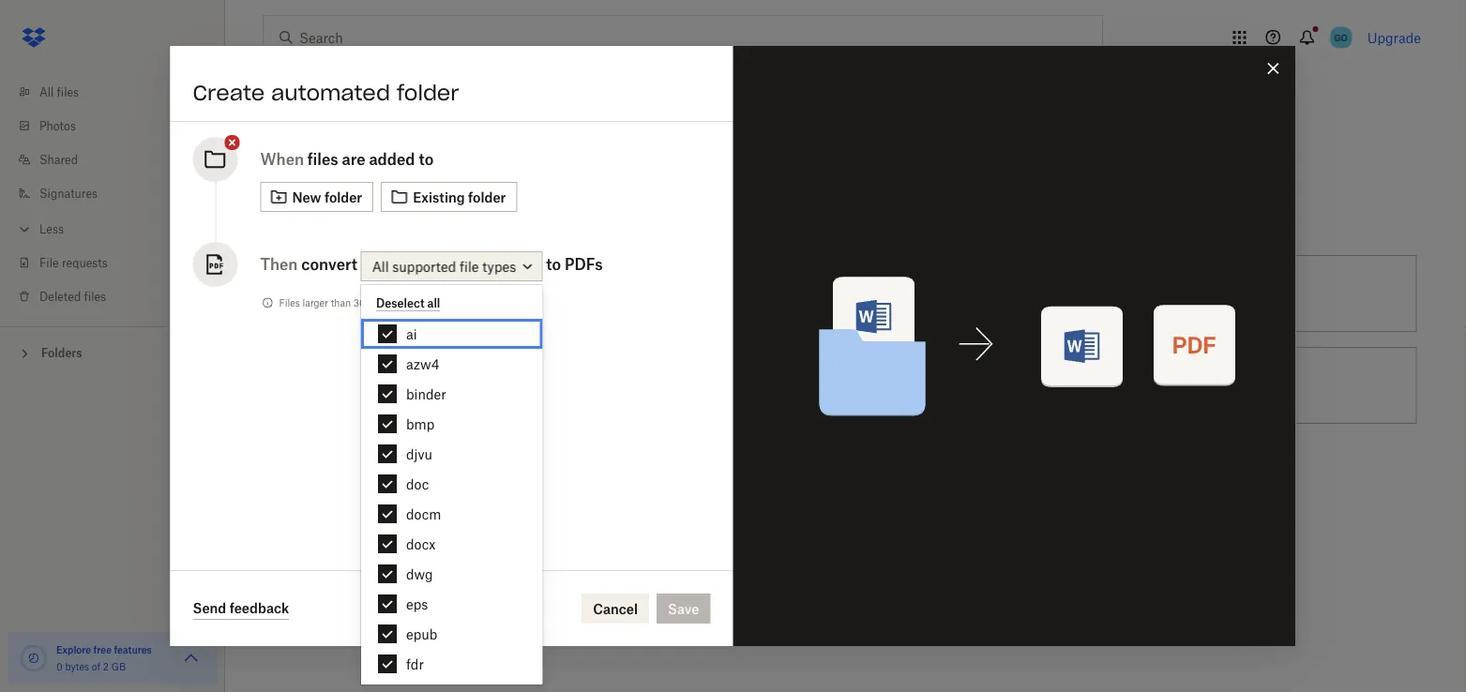 Task type: locate. For each thing, give the bounding box(es) containing it.
a
[[389, 286, 397, 302], [754, 286, 761, 302], [779, 378, 787, 394], [389, 470, 397, 486]]

an right add
[[298, 211, 318, 230]]

add an automation main content
[[255, 135, 1467, 693]]

an
[[298, 211, 318, 230], [389, 378, 405, 394]]

renames
[[820, 286, 874, 302]]

file inside popup button
[[460, 258, 479, 274]]

shared
[[39, 153, 78, 167]]

docm
[[406, 506, 441, 522]]

convert up bmp checkbox item
[[511, 378, 558, 394]]

create
[[193, 80, 265, 106]]

folders button
[[0, 339, 225, 366]]

all for all files
[[39, 85, 54, 99]]

all files
[[39, 85, 79, 99]]

file down djvu
[[400, 470, 419, 486]]

1 horizontal spatial file
[[460, 258, 479, 274]]

files are added to
[[308, 150, 434, 168]]

folders
[[41, 346, 82, 360]]

when
[[260, 150, 304, 168]]

choose
[[339, 286, 386, 302], [339, 378, 386, 394], [729, 378, 776, 394], [339, 470, 386, 486]]

free
[[93, 644, 112, 656]]

choose a category to sort files by
[[339, 286, 545, 302]]

then
[[260, 255, 298, 274]]

convert for choose a file format to convert videos to
[[874, 378, 920, 394]]

epub checkbox item
[[361, 619, 543, 649]]

format down set a rule that renames files button
[[813, 378, 854, 394]]

signatures link
[[15, 176, 225, 210]]

videos
[[924, 378, 963, 394]]

format up bmp checkbox item
[[450, 378, 492, 394]]

0 vertical spatial all
[[39, 85, 54, 99]]

a for choose a file format to convert videos to
[[779, 378, 787, 394]]

explore free features 0 bytes of 2 gb
[[56, 644, 152, 673]]

an left image
[[389, 378, 405, 394]]

convert for choose a file format to convert audio files to
[[484, 470, 530, 486]]

1 vertical spatial all
[[372, 258, 389, 274]]

unzip files button
[[1035, 340, 1425, 432]]

an inside choose an image format to convert files to button
[[389, 378, 405, 394]]

dwg checkbox item
[[361, 559, 543, 589]]

files larger than 30mb will not be converted
[[279, 297, 477, 309]]

dropbox image
[[15, 19, 53, 56]]

file
[[460, 258, 479, 274], [790, 378, 809, 394], [400, 470, 419, 486]]

deleted files link
[[15, 280, 225, 313]]

by
[[531, 286, 545, 302]]

format down 'djvu' checkbox item
[[423, 470, 464, 486]]

than
[[331, 297, 351, 309]]

djvu
[[406, 446, 433, 462]]

0 horizontal spatial all
[[39, 85, 54, 99]]

0 vertical spatial file
[[460, 258, 479, 274]]

photos
[[39, 119, 76, 133]]

all
[[427, 297, 440, 311]]

sort
[[473, 286, 498, 302]]

choose a file format to convert audio files to button
[[255, 432, 645, 524]]

upgrade
[[1368, 30, 1422, 46]]

convert up than in the left of the page
[[301, 255, 357, 274]]

doc checkbox item
[[361, 469, 543, 499]]

azw4 checkbox item
[[361, 349, 543, 379]]

added
[[369, 150, 415, 168]]

a inside 'button'
[[389, 286, 397, 302]]

deleted files
[[39, 290, 106, 304]]

will
[[384, 297, 400, 309]]

format for files
[[450, 378, 492, 394]]

all inside popup button
[[372, 258, 389, 274]]

shared link
[[15, 143, 225, 176]]

create automated folder dialog
[[170, 46, 1297, 647]]

files
[[57, 85, 79, 99], [308, 150, 338, 168], [501, 286, 527, 302], [878, 286, 903, 302], [84, 290, 106, 304], [561, 378, 587, 394], [1159, 378, 1184, 394], [572, 470, 598, 486]]

checkbox item
[[361, 679, 543, 693]]

audio
[[534, 470, 568, 486]]

1 horizontal spatial an
[[389, 378, 405, 394]]

fdr
[[406, 656, 424, 672]]

list
[[0, 64, 225, 327]]

to
[[419, 150, 434, 168], [546, 255, 561, 274], [457, 286, 470, 302], [495, 378, 508, 394], [590, 378, 603, 394], [858, 378, 870, 394], [967, 378, 979, 394], [468, 470, 480, 486], [601, 470, 613, 486]]

0 horizontal spatial file
[[400, 470, 419, 486]]

less image
[[15, 220, 34, 239]]

add an automation
[[263, 211, 413, 230]]

file left the types
[[460, 258, 479, 274]]

all for all supported file types
[[372, 258, 389, 274]]

deselect all
[[376, 297, 440, 311]]

choose for choose an image format to convert files to
[[339, 378, 386, 394]]

bmp
[[406, 416, 435, 432]]

file down 'that' at the right top of the page
[[790, 378, 809, 394]]

1 vertical spatial an
[[389, 378, 405, 394]]

choose inside 'button'
[[339, 286, 386, 302]]

azw4
[[406, 356, 440, 372]]

format
[[450, 378, 492, 394], [813, 378, 854, 394], [423, 470, 464, 486]]

explore
[[56, 644, 91, 656]]

all supported file types
[[372, 258, 516, 274]]

files inside button
[[561, 378, 587, 394]]

docm checkbox item
[[361, 499, 543, 529]]

automated
[[271, 80, 390, 106]]

all up "photos"
[[39, 85, 54, 99]]

2 vertical spatial file
[[400, 470, 419, 486]]

all
[[39, 85, 54, 99], [372, 258, 389, 274]]

all up "files larger than 30mb will not be converted"
[[372, 258, 389, 274]]

unzip
[[1119, 378, 1155, 394]]

all files link
[[15, 75, 225, 109]]

unzip files
[[1119, 378, 1184, 394]]

2 horizontal spatial file
[[790, 378, 809, 394]]

to inside choose a category to sort files by 'button'
[[457, 286, 470, 302]]

pdfs
[[565, 255, 603, 274]]

binder checkbox item
[[361, 379, 543, 409]]

1 horizontal spatial all
[[372, 258, 389, 274]]

0 vertical spatial an
[[298, 211, 318, 230]]

folder
[[397, 80, 460, 106]]

set a rule that renames files
[[729, 286, 903, 302]]

docx checkbox item
[[361, 529, 543, 559]]

deselect
[[376, 297, 425, 311]]

1 vertical spatial file
[[790, 378, 809, 394]]

convert left videos
[[874, 378, 920, 394]]

format for videos
[[813, 378, 854, 394]]

bmp checkbox item
[[361, 409, 543, 439]]

choose inside button
[[339, 378, 386, 394]]

convert
[[301, 255, 357, 274], [511, 378, 558, 394], [874, 378, 920, 394], [484, 470, 530, 486]]

choose for choose a file format to convert audio files to
[[339, 470, 386, 486]]

convert inside button
[[511, 378, 558, 394]]

larger
[[303, 297, 328, 309]]

image
[[408, 378, 447, 394]]

0 horizontal spatial an
[[298, 211, 318, 230]]

of
[[92, 661, 100, 673]]

format inside button
[[450, 378, 492, 394]]

convert left audio
[[484, 470, 530, 486]]



Task type: vqa. For each thing, say whether or not it's contained in the screenshot.
Explore
yes



Task type: describe. For each thing, give the bounding box(es) containing it.
file requests link
[[15, 246, 225, 280]]

set a rule that renames files button
[[645, 248, 1035, 340]]

epub
[[406, 626, 438, 642]]

fdr checkbox item
[[361, 649, 543, 679]]

to pdfs
[[546, 255, 603, 274]]

automations
[[263, 90, 399, 117]]

that
[[792, 286, 817, 302]]

eps
[[406, 596, 428, 612]]

create automated folder
[[193, 80, 460, 106]]

all supported file types button
[[361, 251, 543, 281]]

a for choose a file format to convert audio files to
[[389, 470, 397, 486]]

files inside create automated folder dialog
[[308, 150, 338, 168]]

format for audio
[[423, 470, 464, 486]]

binder
[[406, 386, 446, 402]]

choose a file format to convert videos to button
[[645, 340, 1035, 432]]

2
[[103, 661, 109, 673]]

deselect all button
[[376, 297, 440, 312]]

file for all supported file types
[[460, 258, 479, 274]]

gb
[[111, 661, 126, 673]]

supported
[[393, 258, 456, 274]]

djvu checkbox item
[[361, 439, 543, 469]]

upgrade link
[[1368, 30, 1422, 46]]

a for set a rule that renames files
[[754, 286, 761, 302]]

quota usage element
[[19, 644, 49, 674]]

eps checkbox item
[[361, 589, 543, 619]]

photos link
[[15, 109, 225, 143]]

ai
[[406, 326, 417, 342]]

bytes
[[65, 661, 89, 673]]

0
[[56, 661, 63, 673]]

features
[[114, 644, 152, 656]]

an for choose
[[389, 378, 405, 394]]

click to watch a demo video image
[[403, 94, 425, 116]]

list containing all files
[[0, 64, 225, 327]]

doc
[[406, 476, 429, 492]]

choose an image format to convert files to button
[[255, 340, 645, 432]]

an for add
[[298, 211, 318, 230]]

requests
[[62, 256, 108, 270]]

category
[[400, 286, 454, 302]]

dwg
[[406, 566, 433, 582]]

file requests
[[39, 256, 108, 270]]

deleted
[[39, 290, 81, 304]]

a for choose a category to sort files by
[[389, 286, 397, 302]]

less
[[39, 222, 64, 236]]

signatures
[[39, 186, 98, 200]]

choose for choose a category to sort files by
[[339, 286, 386, 302]]

file for choose a file format to convert audio files to
[[400, 470, 419, 486]]

set
[[729, 286, 750, 302]]

choose a file format to convert videos to
[[729, 378, 979, 394]]

choose a category to sort files by button
[[255, 248, 645, 340]]

choose an image format to convert files to
[[339, 378, 603, 394]]

docx
[[406, 536, 436, 552]]

not
[[402, 297, 417, 309]]

are
[[342, 150, 366, 168]]

file
[[39, 256, 59, 270]]

convert for choose an image format to convert files to
[[511, 378, 558, 394]]

file for choose a file format to convert videos to
[[790, 378, 809, 394]]

files
[[279, 297, 300, 309]]

rule
[[764, 286, 788, 302]]

converted
[[433, 297, 477, 309]]

choose a file format to convert audio files to
[[339, 470, 613, 486]]

automation
[[323, 211, 413, 230]]

ai checkbox item
[[361, 319, 543, 349]]

be
[[419, 297, 430, 309]]

add
[[263, 211, 293, 230]]

files inside 'button'
[[501, 286, 527, 302]]

choose for choose a file format to convert videos to
[[729, 378, 776, 394]]

30mb
[[354, 297, 381, 309]]

convert inside create automated folder dialog
[[301, 255, 357, 274]]

types
[[483, 258, 516, 274]]



